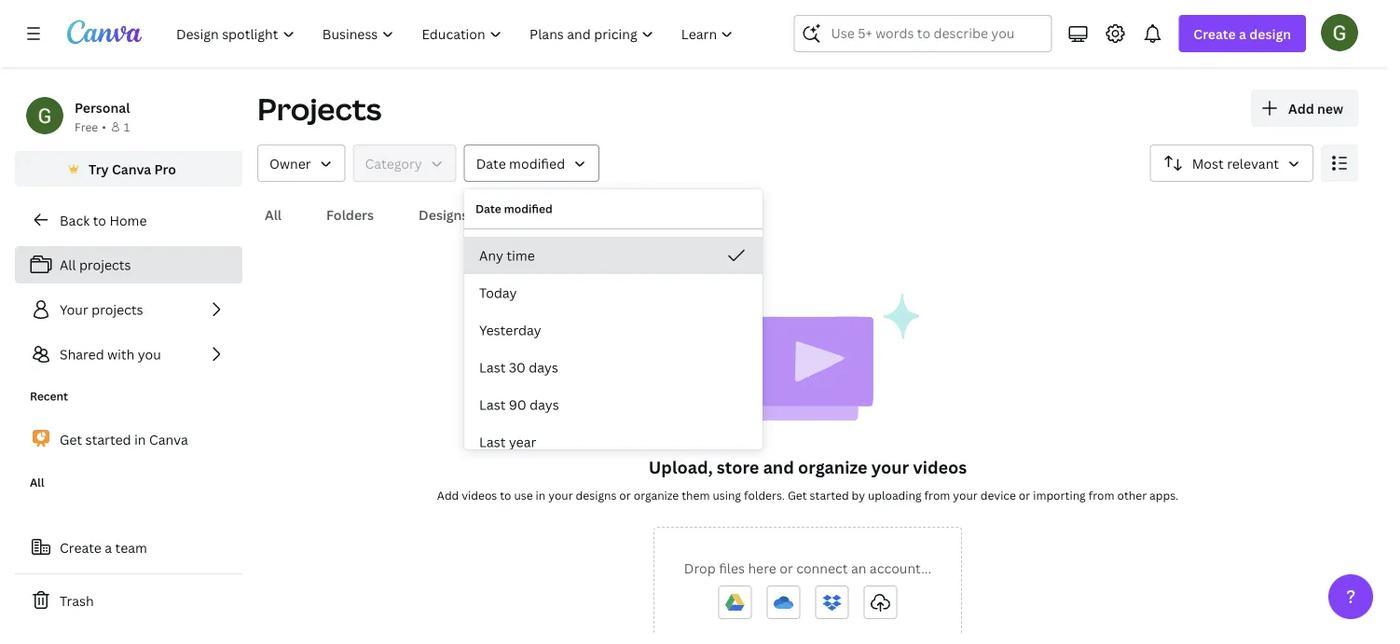 Task type: describe. For each thing, give the bounding box(es) containing it.
with
[[107, 345, 135, 363]]

last for last year
[[479, 433, 506, 451]]

here
[[748, 559, 777, 577]]

all for all projects
[[60, 256, 76, 274]]

last for last 90 days
[[479, 396, 506, 414]]

create a team
[[60, 538, 147, 556]]

you
[[138, 345, 161, 363]]

folders button
[[319, 197, 381, 232]]

connect
[[796, 559, 848, 577]]

designs
[[576, 487, 617, 503]]

last for last 30 days
[[479, 359, 506, 376]]

0 horizontal spatial your
[[548, 487, 573, 503]]

a for design
[[1239, 25, 1247, 42]]

your
[[60, 301, 88, 318]]

0 vertical spatial in
[[134, 431, 146, 448]]

Owner button
[[257, 145, 345, 182]]

canva inside try canva pro button
[[112, 160, 151, 178]]

owner
[[269, 154, 311, 172]]

2 date from the top
[[476, 201, 501, 216]]

other
[[1117, 487, 1147, 503]]

apps.
[[1150, 487, 1179, 503]]

folders
[[326, 206, 374, 223]]

create for create a design
[[1194, 25, 1236, 42]]

designs button
[[411, 197, 476, 232]]

add inside 'upload, store and organize your videos add videos to use in your designs or organize them using folders. get started by uploading from your device or importing from other apps.'
[[437, 487, 459, 503]]

0 vertical spatial started
[[85, 431, 131, 448]]

last 90 days option
[[464, 386, 763, 423]]

create for create a team
[[60, 538, 102, 556]]

yesterday option
[[464, 311, 763, 349]]

any time
[[479, 247, 535, 264]]

0 horizontal spatial or
[[619, 487, 631, 503]]

category
[[365, 154, 422, 172]]

to inside 'upload, store and organize your videos add videos to use in your designs or organize them using folders. get started by uploading from your device or importing from other apps.'
[[500, 487, 511, 503]]

last 30 days
[[479, 359, 558, 376]]

importing
[[1033, 487, 1086, 503]]

uploading
[[868, 487, 922, 503]]

yesterday button
[[464, 311, 763, 349]]

1 from from the left
[[924, 487, 950, 503]]

shared with you link
[[15, 336, 242, 373]]

90
[[509, 396, 527, 414]]

create a team button
[[15, 529, 242, 566]]

Category button
[[353, 145, 457, 182]]

yesterday
[[479, 321, 541, 339]]

get started in canva link
[[15, 420, 242, 459]]

last year
[[479, 433, 536, 451]]

all projects
[[60, 256, 131, 274]]

1 horizontal spatial videos
[[913, 455, 967, 478]]

today button
[[464, 274, 763, 311]]

recent
[[30, 388, 68, 404]]

add new
[[1289, 99, 1344, 117]]

device
[[981, 487, 1016, 503]]

all projects link
[[15, 246, 242, 283]]

account...
[[870, 559, 932, 577]]

1 vertical spatial modified
[[504, 201, 553, 216]]

team
[[115, 538, 147, 556]]

add new button
[[1251, 90, 1359, 127]]

trash link
[[15, 582, 242, 619]]

free •
[[75, 119, 106, 134]]

last year button
[[464, 423, 763, 461]]

0 vertical spatial get
[[60, 431, 82, 448]]

days for last 90 days
[[530, 396, 559, 414]]

2 date modified from the top
[[476, 201, 553, 216]]

year
[[509, 433, 536, 451]]

free
[[75, 119, 98, 134]]

create a design button
[[1179, 15, 1306, 52]]

designs
[[419, 206, 468, 223]]

and
[[763, 455, 794, 478]]

personal
[[75, 98, 130, 116]]

by
[[852, 487, 865, 503]]

images button
[[506, 197, 565, 232]]

design
[[1250, 25, 1291, 42]]

projects for all projects
[[79, 256, 131, 274]]

last 90 days
[[479, 396, 559, 414]]

get inside 'upload, store and organize your videos add videos to use in your designs or organize them using folders. get started by uploading from your device or importing from other apps.'
[[788, 487, 807, 503]]

upload,
[[649, 455, 713, 478]]

add inside dropdown button
[[1289, 99, 1314, 117]]

new
[[1318, 99, 1344, 117]]

Sort by button
[[1150, 145, 1314, 182]]



Task type: vqa. For each thing, say whether or not it's contained in the screenshot.
Create a design "dropdown button"
yes



Task type: locate. For each thing, give the bounding box(es) containing it.
last year option
[[464, 423, 763, 461]]

all inside all projects link
[[60, 256, 76, 274]]

0 vertical spatial date modified
[[476, 154, 565, 172]]

use
[[514, 487, 533, 503]]

all inside all button
[[265, 206, 282, 223]]

or right designs
[[619, 487, 631, 503]]

shared
[[60, 345, 104, 363]]

or
[[619, 487, 631, 503], [1019, 487, 1031, 503], [780, 559, 793, 577]]

videos left use
[[462, 487, 497, 503]]

0 vertical spatial canva
[[112, 160, 151, 178]]

1 horizontal spatial a
[[1239, 25, 1247, 42]]

or right 'device'
[[1019, 487, 1031, 503]]

pro
[[154, 160, 176, 178]]

add left use
[[437, 487, 459, 503]]

0 vertical spatial modified
[[509, 154, 565, 172]]

in
[[134, 431, 146, 448], [536, 487, 546, 503]]

1 date from the top
[[476, 154, 506, 172]]

0 horizontal spatial create
[[60, 538, 102, 556]]

started left the by
[[810, 487, 849, 503]]

last left 90
[[479, 396, 506, 414]]

1 last from the top
[[479, 359, 506, 376]]

all down recent
[[30, 475, 44, 490]]

any time option
[[464, 237, 763, 274]]

to left use
[[500, 487, 511, 503]]

get
[[60, 431, 82, 448], [788, 487, 807, 503]]

your projects
[[60, 301, 143, 318]]

create inside button
[[60, 538, 102, 556]]

all
[[265, 206, 282, 223], [60, 256, 76, 274], [30, 475, 44, 490]]

folders.
[[744, 487, 785, 503]]

in down you
[[134, 431, 146, 448]]

modified inside date modified button
[[509, 154, 565, 172]]

1
[[124, 119, 130, 134]]

canva down you
[[149, 431, 188, 448]]

last left 30
[[479, 359, 506, 376]]

modified up images
[[509, 154, 565, 172]]

0 horizontal spatial videos
[[462, 487, 497, 503]]

1 vertical spatial days
[[530, 396, 559, 414]]

1 vertical spatial canva
[[149, 431, 188, 448]]

create inside dropdown button
[[1194, 25, 1236, 42]]

files
[[719, 559, 745, 577]]

2 horizontal spatial your
[[953, 487, 978, 503]]

2 last from the top
[[479, 396, 506, 414]]

last 30 days button
[[464, 349, 763, 386]]

None search field
[[794, 15, 1052, 52]]

or right here
[[780, 559, 793, 577]]

back to home
[[60, 211, 147, 229]]

1 horizontal spatial add
[[1289, 99, 1314, 117]]

started
[[85, 431, 131, 448], [810, 487, 849, 503]]

1 horizontal spatial your
[[872, 455, 909, 478]]

1 vertical spatial get
[[788, 487, 807, 503]]

canva inside get started in canva link
[[149, 431, 188, 448]]

1 date modified from the top
[[476, 154, 565, 172]]

to
[[93, 211, 106, 229], [500, 487, 511, 503]]

a inside dropdown button
[[1239, 25, 1247, 42]]

list box
[[464, 237, 763, 461]]

1 horizontal spatial all
[[60, 256, 76, 274]]

projects right your
[[91, 301, 143, 318]]

date modified inside date modified button
[[476, 154, 565, 172]]

1 horizontal spatial or
[[780, 559, 793, 577]]

0 vertical spatial create
[[1194, 25, 1236, 42]]

any
[[479, 247, 503, 264]]

projects
[[257, 89, 382, 129]]

most
[[1192, 154, 1224, 172]]

a for team
[[105, 538, 112, 556]]

date modified up images
[[476, 154, 565, 172]]

1 vertical spatial last
[[479, 396, 506, 414]]

0 horizontal spatial a
[[105, 538, 112, 556]]

1 horizontal spatial get
[[788, 487, 807, 503]]

Date modified button
[[464, 145, 600, 182]]

try canva pro
[[89, 160, 176, 178]]

a inside button
[[105, 538, 112, 556]]

last 90 days button
[[464, 386, 763, 423]]

projects down the back to home
[[79, 256, 131, 274]]

videos up uploading
[[913, 455, 967, 478]]

0 horizontal spatial add
[[437, 487, 459, 503]]

an
[[851, 559, 867, 577]]

to right back
[[93, 211, 106, 229]]

date inside button
[[476, 154, 506, 172]]

0 vertical spatial days
[[529, 359, 558, 376]]

gary orlando image
[[1321, 14, 1359, 51]]

1 vertical spatial all
[[60, 256, 76, 274]]

all for all button
[[265, 206, 282, 223]]

2 horizontal spatial all
[[265, 206, 282, 223]]

back to home link
[[15, 201, 242, 239]]

date
[[476, 154, 506, 172], [476, 201, 501, 216]]

last left "year" on the bottom of page
[[479, 433, 506, 451]]

add
[[1289, 99, 1314, 117], [437, 487, 459, 503]]

started inside 'upload, store and organize your videos add videos to use in your designs or organize them using folders. get started by uploading from your device or importing from other apps.'
[[810, 487, 849, 503]]

1 vertical spatial videos
[[462, 487, 497, 503]]

a
[[1239, 25, 1247, 42], [105, 538, 112, 556]]

0 vertical spatial organize
[[798, 455, 868, 478]]

date up images button
[[476, 154, 506, 172]]

0 vertical spatial videos
[[913, 455, 967, 478]]

add left new
[[1289, 99, 1314, 117]]

0 horizontal spatial from
[[924, 487, 950, 503]]

drop
[[684, 559, 716, 577]]

using
[[713, 487, 741, 503]]

1 vertical spatial started
[[810, 487, 849, 503]]

date modified up time
[[476, 201, 553, 216]]

list containing all projects
[[15, 246, 242, 373]]

0 vertical spatial last
[[479, 359, 506, 376]]

your left 'device'
[[953, 487, 978, 503]]

them
[[682, 487, 710, 503]]

upload, store and organize your videos add videos to use in your designs or organize them using folders. get started by uploading from your device or importing from other apps.
[[437, 455, 1179, 503]]

try canva pro button
[[15, 151, 242, 186]]

a left team
[[105, 538, 112, 556]]

projects
[[79, 256, 131, 274], [91, 301, 143, 318]]

create
[[1194, 25, 1236, 42], [60, 538, 102, 556]]

all button
[[257, 197, 289, 232]]

1 vertical spatial projects
[[91, 301, 143, 318]]

drop files here or connect an account...
[[684, 559, 932, 577]]

0 vertical spatial a
[[1239, 25, 1247, 42]]

your up uploading
[[872, 455, 909, 478]]

1 vertical spatial create
[[60, 538, 102, 556]]

0 horizontal spatial organize
[[634, 487, 679, 503]]

1 horizontal spatial started
[[810, 487, 849, 503]]

1 horizontal spatial from
[[1089, 487, 1115, 503]]

your projects link
[[15, 291, 242, 328]]

•
[[102, 119, 106, 134]]

back
[[60, 211, 90, 229]]

today
[[479, 284, 517, 302]]

2 vertical spatial last
[[479, 433, 506, 451]]

0 horizontal spatial in
[[134, 431, 146, 448]]

top level navigation element
[[164, 15, 749, 52]]

get right 'folders.'
[[788, 487, 807, 503]]

0 vertical spatial add
[[1289, 99, 1314, 117]]

1 horizontal spatial create
[[1194, 25, 1236, 42]]

0 horizontal spatial started
[[85, 431, 131, 448]]

your left designs
[[548, 487, 573, 503]]

0 horizontal spatial all
[[30, 475, 44, 490]]

get down recent
[[60, 431, 82, 448]]

try
[[89, 160, 109, 178]]

in inside 'upload, store and organize your videos add videos to use in your designs or organize them using folders. get started by uploading from your device or importing from other apps.'
[[536, 487, 546, 503]]

create left team
[[60, 538, 102, 556]]

all down owner
[[265, 206, 282, 223]]

home
[[109, 211, 147, 229]]

from left other
[[1089, 487, 1115, 503]]

days
[[529, 359, 558, 376], [530, 396, 559, 414]]

1 vertical spatial organize
[[634, 487, 679, 503]]

days right 90
[[530, 396, 559, 414]]

trash
[[60, 592, 94, 609]]

shared with you
[[60, 345, 161, 363]]

projects for your projects
[[91, 301, 143, 318]]

today option
[[464, 274, 763, 311]]

canva
[[112, 160, 151, 178], [149, 431, 188, 448]]

2 horizontal spatial or
[[1019, 487, 1031, 503]]

last 30 days option
[[464, 349, 763, 386]]

all up your
[[60, 256, 76, 274]]

30
[[509, 359, 526, 376]]

1 horizontal spatial in
[[536, 487, 546, 503]]

0 horizontal spatial to
[[93, 211, 106, 229]]

days for last 30 days
[[529, 359, 558, 376]]

store
[[717, 455, 759, 478]]

Search search field
[[831, 16, 1015, 51]]

1 horizontal spatial organize
[[798, 455, 868, 478]]

1 vertical spatial in
[[536, 487, 546, 503]]

your
[[872, 455, 909, 478], [548, 487, 573, 503], [953, 487, 978, 503]]

organize down upload,
[[634, 487, 679, 503]]

0 vertical spatial all
[[265, 206, 282, 223]]

2 vertical spatial all
[[30, 475, 44, 490]]

from right uploading
[[924, 487, 950, 503]]

in right use
[[536, 487, 546, 503]]

0 vertical spatial to
[[93, 211, 106, 229]]

1 horizontal spatial to
[[500, 487, 511, 503]]

days right 30
[[529, 359, 558, 376]]

1 vertical spatial add
[[437, 487, 459, 503]]

canva right try
[[112, 160, 151, 178]]

0 horizontal spatial get
[[60, 431, 82, 448]]

get started in canva
[[60, 431, 188, 448]]

1 vertical spatial a
[[105, 538, 112, 556]]

0 vertical spatial date
[[476, 154, 506, 172]]

organize up the by
[[798, 455, 868, 478]]

2 from from the left
[[1089, 487, 1115, 503]]

a left design
[[1239, 25, 1247, 42]]

started down shared with you
[[85, 431, 131, 448]]

time
[[507, 247, 535, 264]]

modified
[[509, 154, 565, 172], [504, 201, 553, 216]]

images
[[513, 206, 558, 223]]

create a design
[[1194, 25, 1291, 42]]

1 vertical spatial to
[[500, 487, 511, 503]]

3 last from the top
[[479, 433, 506, 451]]

date right designs
[[476, 201, 501, 216]]

list
[[15, 246, 242, 373]]

any time button
[[464, 237, 763, 274]]

create left design
[[1194, 25, 1236, 42]]

most relevant
[[1192, 154, 1279, 172]]

0 vertical spatial projects
[[79, 256, 131, 274]]

last
[[479, 359, 506, 376], [479, 396, 506, 414], [479, 433, 506, 451]]

list box containing any time
[[464, 237, 763, 461]]

organize
[[798, 455, 868, 478], [634, 487, 679, 503]]

date modified
[[476, 154, 565, 172], [476, 201, 553, 216]]

modified down date modified button
[[504, 201, 553, 216]]

relevant
[[1227, 154, 1279, 172]]

1 vertical spatial date
[[476, 201, 501, 216]]

1 vertical spatial date modified
[[476, 201, 553, 216]]



